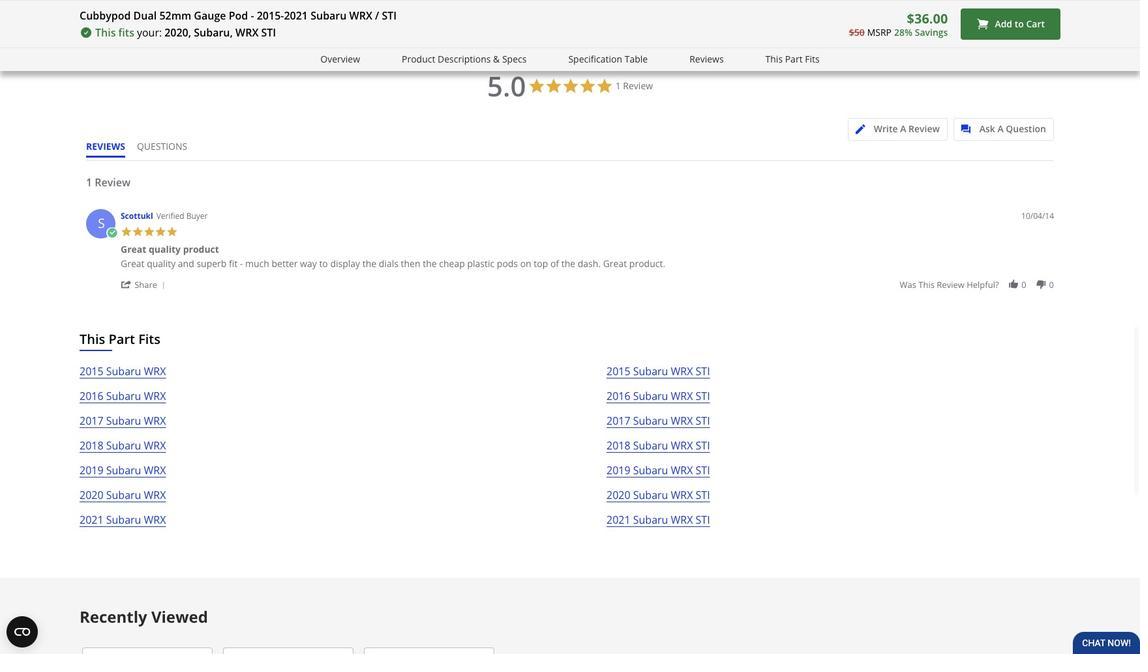 Task type: vqa. For each thing, say whether or not it's contained in the screenshot.
WRX associated with 2018 Subaru WRX
yes



Task type: locate. For each thing, give the bounding box(es) containing it.
0 horizontal spatial the
[[363, 258, 377, 270]]

- inside great quality product great quality and superb fit - much better way to display the dials then the cheap plastic pods on top of the dash. great product.
[[240, 258, 243, 270]]

then
[[401, 258, 420, 270]]

2015 subaru wrx sti link
[[607, 363, 710, 388]]

2020 down the "2019 subaru wrx sti" link
[[607, 489, 631, 503]]

0 horizontal spatial 2018
[[80, 439, 103, 453]]

2017 down 2016 subaru wrx sti link
[[607, 414, 631, 429]]

0 right vote down review by scottukl on  4 oct 2014 icon
[[1049, 279, 1054, 291]]

subaru for 2020 subaru wrx
[[106, 489, 141, 503]]

sti down 2016 subaru wrx sti link
[[696, 414, 710, 429]]

0 vertical spatial -
[[251, 8, 254, 23]]

subaru for 2015 subaru wrx
[[106, 365, 141, 379]]

0 vertical spatial fits
[[805, 53, 820, 65]]

subaru for 2016 subaru wrx sti
[[633, 390, 668, 404]]

2017 inside 2017 subaru wrx "link"
[[80, 414, 103, 429]]

tab list
[[86, 140, 199, 160]]

2017 subaru wrx sti link
[[607, 413, 710, 438]]

this down '11 total reviews' element
[[766, 53, 783, 65]]

1 down specification table "link"
[[616, 79, 621, 92]]

quality up and
[[149, 243, 181, 256]]

s
[[98, 214, 105, 232]]

wrx for 2018 subaru wrx
[[144, 439, 166, 453]]

sti for 2020 subaru wrx sti
[[696, 489, 710, 503]]

wrx
[[349, 8, 372, 23], [236, 25, 259, 40], [144, 365, 166, 379], [671, 365, 693, 379], [144, 390, 166, 404], [671, 390, 693, 404], [144, 414, 166, 429], [671, 414, 693, 429], [144, 439, 166, 453], [671, 439, 693, 453], [144, 464, 166, 478], [671, 464, 693, 478], [144, 489, 166, 503], [671, 489, 693, 503], [144, 513, 166, 528], [671, 513, 693, 528]]

part down '11 total reviews' element
[[785, 53, 803, 65]]

2020 for 2020 subaru wrx sti
[[607, 489, 631, 503]]

sti down the "2019 subaru wrx sti" link
[[696, 489, 710, 503]]

2018 for 2018 subaru wrx sti
[[607, 439, 631, 453]]

1 2016 from the left
[[80, 390, 103, 404]]

sti down 2017 subaru wrx sti link
[[696, 439, 710, 453]]

2016 for 2016 subaru wrx sti
[[607, 390, 631, 404]]

$36.00 $50 msrp 28% savings
[[849, 10, 948, 38]]

0 horizontal spatial 2017
[[80, 414, 103, 429]]

1 vertical spatial fits
[[138, 331, 160, 348]]

1 vertical spatial 1 review
[[86, 175, 130, 190]]

0 vertical spatial 1 review
[[616, 79, 653, 92]]

3 total reviews element up "table"
[[615, 0, 719, 4]]

dash.
[[578, 258, 601, 270]]

add to cart button
[[961, 8, 1061, 40]]

1 horizontal spatial 2016
[[607, 390, 631, 404]]

a for write
[[900, 122, 906, 135]]

helpful?
[[967, 279, 999, 291]]

1 total reviews element up $36.00
[[865, 0, 969, 4]]

subaru for 2019 subaru wrx sti
[[633, 464, 668, 478]]

2018 inside the 2018 subaru wrx link
[[80, 439, 103, 453]]

plastic
[[467, 258, 495, 270]]

wrx down 2020 subaru wrx sti link
[[671, 513, 693, 528]]

2015 up 2016 subaru wrx sti
[[607, 365, 631, 379]]

7 total reviews element up 2015-
[[240, 0, 344, 4]]

0 horizontal spatial 1
[[86, 175, 92, 190]]

sti
[[382, 8, 397, 23], [261, 25, 276, 40], [696, 365, 710, 379], [696, 390, 710, 404], [696, 414, 710, 429], [696, 439, 710, 453], [696, 464, 710, 478], [696, 489, 710, 503], [696, 513, 710, 528]]

subaru down 2017 subaru wrx "link" at the left
[[106, 439, 141, 453]]

wrx up 2016 subaru wrx
[[144, 365, 166, 379]]

2018 subaru wrx
[[80, 439, 166, 453]]

2020 inside 2020 subaru wrx sti link
[[607, 489, 631, 503]]

0 horizontal spatial -
[[240, 258, 243, 270]]

2017 down 2016 subaru wrx link
[[80, 414, 103, 429]]

&
[[493, 53, 500, 65]]

52mm
[[159, 8, 191, 23]]

0 vertical spatial quality
[[149, 243, 181, 256]]

0 horizontal spatial 0
[[1022, 279, 1027, 291]]

this up 2015 subaru wrx
[[80, 331, 105, 348]]

2018 down 2017 subaru wrx sti link
[[607, 439, 631, 453]]

subaru down the "2019 subaru wrx sti" link
[[633, 489, 668, 503]]

product descriptions & specs link
[[402, 52, 527, 67]]

8 total reviews element
[[365, 0, 469, 4]]

2 vertical spatial review
[[95, 175, 130, 190]]

1 vertical spatial 1
[[86, 175, 92, 190]]

2 2016 from the left
[[607, 390, 631, 404]]

a right the write
[[900, 122, 906, 135]]

review down 'reviews'
[[95, 175, 130, 190]]

2017 subaru wrx
[[80, 414, 166, 429]]

the right of
[[561, 258, 575, 270]]

1 review down "table"
[[616, 79, 653, 92]]

1 horizontal spatial fits
[[805, 53, 820, 65]]

2018 down 2017 subaru wrx "link" at the left
[[80, 439, 103, 453]]

wrx down 2015 subaru wrx link
[[144, 390, 166, 404]]

2 horizontal spatial the
[[561, 258, 575, 270]]

write a review
[[874, 122, 940, 135]]

subaru down 2015 subaru wrx link
[[106, 390, 141, 404]]

verified buyer heading
[[156, 210, 208, 222]]

2015 subaru wrx link
[[80, 363, 166, 388]]

2 2020 from the left
[[607, 489, 631, 503]]

wrx down the "2019 subaru wrx sti" link
[[671, 489, 693, 503]]

recently viewed
[[80, 607, 208, 628]]

powered
[[985, 42, 1023, 54]]

write
[[874, 122, 898, 135]]

this down cubbypod
[[95, 25, 116, 40]]

sti down 2020 subaru wrx sti link
[[696, 513, 710, 528]]

product
[[183, 243, 219, 256]]

1 horizontal spatial 2020
[[607, 489, 631, 503]]

ask a question button
[[953, 118, 1054, 141]]

the left dials
[[363, 258, 377, 270]]

0 horizontal spatial a
[[900, 122, 906, 135]]

buyer
[[186, 210, 208, 222]]

wrx down 2016 subaru wrx link
[[144, 414, 166, 429]]

2021 down 2020 subaru wrx link
[[80, 513, 103, 528]]

0 horizontal spatial this part fits
[[80, 331, 160, 348]]

3 total reviews element
[[615, 0, 719, 4], [990, 0, 1094, 4]]

2015 for 2015 subaru wrx sti
[[607, 365, 631, 379]]

0 vertical spatial to
[[1015, 18, 1024, 30]]

review
[[623, 79, 653, 92], [909, 122, 940, 135], [95, 175, 130, 190]]

fits up 2015 subaru wrx
[[138, 331, 160, 348]]

star image
[[115, 0, 125, 4], [125, 0, 134, 4], [144, 0, 154, 4], [240, 0, 250, 4], [250, 0, 259, 4], [259, 0, 269, 4], [384, 0, 394, 4], [490, 0, 500, 4], [519, 0, 529, 4], [634, 0, 644, 4], [759, 0, 769, 4], [769, 0, 779, 4], [875, 0, 885, 4], [885, 0, 894, 4], [894, 0, 904, 4], [1019, 0, 1029, 4], [121, 226, 132, 238], [144, 226, 155, 238]]

2021 right the pod
[[284, 8, 308, 23]]

2 2019 from the left
[[607, 464, 631, 478]]

2 horizontal spatial review
[[909, 122, 940, 135]]

subaru for 2015 subaru wrx sti
[[633, 365, 668, 379]]

2016 subaru wrx
[[80, 390, 166, 404]]

subaru up 2016 subaru wrx
[[106, 365, 141, 379]]

1 horizontal spatial 1
[[616, 79, 621, 92]]

1 0 from the left
[[1022, 279, 1027, 291]]

sti for 2021 subaru wrx sti
[[696, 513, 710, 528]]

to right the add
[[1015, 18, 1024, 30]]

subaru down 2016 subaru wrx link
[[106, 414, 141, 429]]

subaru down 2016 subaru wrx sti link
[[633, 414, 668, 429]]

subaru for 2019 subaru wrx
[[106, 464, 141, 478]]

specification
[[568, 53, 622, 65]]

wrx for 2016 subaru wrx sti
[[671, 390, 693, 404]]

2 horizontal spatial 2021
[[607, 513, 631, 528]]

to
[[1015, 18, 1024, 30], [319, 258, 328, 270]]

2017 inside 2017 subaru wrx sti link
[[607, 414, 631, 429]]

1 2015 from the left
[[80, 365, 103, 379]]

fits
[[805, 53, 820, 65], [138, 331, 160, 348]]

wrx for 2018 subaru wrx sti
[[671, 439, 693, 453]]

0 right vote up review by scottukl on  4 oct 2014 image
[[1022, 279, 1027, 291]]

empty star image
[[654, 0, 664, 4]]

2 a from the left
[[998, 122, 1004, 135]]

this
[[95, 25, 116, 40], [766, 53, 783, 65], [80, 331, 105, 348]]

subaru down '2019 subaru wrx' link
[[106, 489, 141, 503]]

- right the pod
[[251, 8, 254, 23]]

great up share icon
[[121, 258, 145, 270]]

2016 subaru wrx sti
[[607, 390, 710, 404]]

0 horizontal spatial 2020
[[80, 489, 103, 503]]

savings
[[915, 26, 948, 38]]

this part fits up 2015 subaru wrx
[[80, 331, 160, 348]]

of
[[551, 258, 559, 270]]

0 vertical spatial part
[[785, 53, 803, 65]]

1 vertical spatial part
[[109, 331, 135, 348]]

1 3 total reviews element from the left
[[615, 0, 719, 4]]

1 horizontal spatial 2015
[[607, 365, 631, 379]]

was
[[900, 279, 917, 291]]

7 total reviews element up 52mm
[[115, 0, 219, 4]]

wrx down 2020 subaru wrx link
[[144, 513, 166, 528]]

subaru
[[311, 8, 347, 23], [106, 365, 141, 379], [633, 365, 668, 379], [106, 390, 141, 404], [633, 390, 668, 404], [106, 414, 141, 429], [633, 414, 668, 429], [106, 439, 141, 453], [633, 439, 668, 453], [106, 464, 141, 478], [633, 464, 668, 478], [106, 489, 141, 503], [633, 489, 668, 503], [106, 513, 141, 528], [633, 513, 668, 528]]

sti for 2019 subaru wrx sti
[[696, 464, 710, 478]]

wrx down 2017 subaru wrx "link" at the left
[[144, 439, 166, 453]]

0 vertical spatial review
[[623, 79, 653, 92]]

2019 for 2019 subaru wrx sti
[[607, 464, 631, 478]]

1 horizontal spatial 0
[[1049, 279, 1054, 291]]

0 horizontal spatial 1 total reviews element
[[490, 0, 594, 4]]

sti for 2018 subaru wrx sti
[[696, 439, 710, 453]]

quality up the seperator "image"
[[147, 258, 176, 270]]

sti for 2015 subaru wrx sti
[[696, 365, 710, 379]]

1 horizontal spatial 7 total reviews element
[[240, 0, 344, 4]]

group
[[900, 279, 1054, 291]]

reviews
[[690, 53, 724, 65]]

subaru up 2016 subaru wrx sti
[[633, 365, 668, 379]]

cart
[[1026, 18, 1045, 30]]

2018 subaru wrx link
[[80, 438, 166, 463]]

subaru down 2020 subaru wrx sti link
[[633, 513, 668, 528]]

2019 for 2019 subaru wrx
[[80, 464, 103, 478]]

wrx for 2017 subaru wrx
[[144, 414, 166, 429]]

1 vertical spatial -
[[240, 258, 243, 270]]

wrx down '2019 subaru wrx' link
[[144, 489, 166, 503]]

0 horizontal spatial 3 total reviews element
[[615, 0, 719, 4]]

0 horizontal spatial 7 total reviews element
[[115, 0, 219, 4]]

1 down 'reviews'
[[86, 175, 92, 190]]

2018 inside "2018 subaru wrx sti" link
[[607, 439, 631, 453]]

1 2019 from the left
[[80, 464, 103, 478]]

subaru down 2020 subaru wrx link
[[106, 513, 141, 528]]

subaru for 2020 subaru wrx sti
[[633, 489, 668, 503]]

1 horizontal spatial 2018
[[607, 439, 631, 453]]

sti down 2015-
[[261, 25, 276, 40]]

dialog image
[[961, 124, 978, 134]]

part up 2015 subaru wrx
[[109, 331, 135, 348]]

1 horizontal spatial review
[[623, 79, 653, 92]]

wrx down 2016 subaru wrx sti link
[[671, 414, 693, 429]]

the
[[363, 258, 377, 270], [423, 258, 437, 270], [561, 258, 575, 270]]

subaru down "2018 subaru wrx sti" link
[[633, 464, 668, 478]]

1 horizontal spatial part
[[785, 53, 803, 65]]

2015 up 2016 subaru wrx
[[80, 365, 103, 379]]

1 2017 from the left
[[80, 414, 103, 429]]

seperator image
[[160, 282, 167, 290]]

2018 for 2018 subaru wrx
[[80, 439, 103, 453]]

overview link
[[321, 52, 360, 67]]

0 horizontal spatial 2016
[[80, 390, 103, 404]]

2017 for 2017 subaru wrx sti
[[607, 414, 631, 429]]

dials
[[379, 258, 399, 270]]

2016 for 2016 subaru wrx
[[80, 390, 103, 404]]

2019 down "2018 subaru wrx sti" link
[[607, 464, 631, 478]]

sti up 2016 subaru wrx sti
[[696, 365, 710, 379]]

1 horizontal spatial a
[[998, 122, 1004, 135]]

fits down '11 total reviews' element
[[805, 53, 820, 65]]

1 horizontal spatial this part fits
[[766, 53, 820, 65]]

star image
[[134, 0, 144, 4], [154, 0, 164, 4], [269, 0, 279, 4], [279, 0, 289, 4], [365, 0, 375, 4], [375, 0, 384, 4], [394, 0, 404, 4], [404, 0, 414, 4], [500, 0, 509, 4], [509, 0, 519, 4], [529, 0, 539, 4], [615, 0, 625, 4], [625, 0, 634, 4], [740, 0, 750, 4], [750, 0, 759, 4], [865, 0, 875, 4], [904, 0, 914, 4], [990, 0, 1000, 4], [1000, 0, 1010, 4], [1010, 0, 1019, 4], [1029, 0, 1039, 4], [132, 226, 144, 238], [155, 226, 166, 238], [166, 226, 178, 238]]

1 total reviews element up specs
[[490, 0, 594, 4]]

great
[[121, 243, 146, 256], [121, 258, 145, 270], [603, 258, 627, 270]]

1
[[616, 79, 621, 92], [86, 175, 92, 190]]

1 horizontal spatial 2019
[[607, 464, 631, 478]]

wrx for 2019 subaru wrx sti
[[671, 464, 693, 478]]

questions
[[137, 140, 187, 152]]

1 horizontal spatial 1 total reviews element
[[865, 0, 969, 4]]

-
[[251, 8, 254, 23], [240, 258, 243, 270]]

this part fits down '11 total reviews' element
[[766, 53, 820, 65]]

share
[[134, 279, 157, 291]]

0 horizontal spatial 2019
[[80, 464, 103, 478]]

1 horizontal spatial the
[[423, 258, 437, 270]]

1 2018 from the left
[[80, 439, 103, 453]]

2 2017 from the left
[[607, 414, 631, 429]]

wrx down "2018 subaru wrx sti" link
[[671, 464, 693, 478]]

fit
[[229, 258, 238, 270]]

part
[[785, 53, 803, 65], [109, 331, 135, 348]]

1 7 total reviews element from the left
[[115, 0, 219, 4]]

2020 inside 2020 subaru wrx link
[[80, 489, 103, 503]]

open widget image
[[7, 617, 38, 648]]

group containing was this review helpful?
[[900, 279, 1054, 291]]

wrx down the 2018 subaru wrx link
[[144, 464, 166, 478]]

1 horizontal spatial -
[[251, 8, 254, 23]]

subaru for 2018 subaru wrx sti
[[633, 439, 668, 453]]

wrx for 2016 subaru wrx
[[144, 390, 166, 404]]

1 review
[[616, 79, 653, 92], [86, 175, 130, 190]]

product.
[[629, 258, 665, 270]]

2018 subaru wrx sti
[[607, 439, 710, 453]]

overview
[[321, 53, 360, 65]]

a for ask
[[998, 122, 1004, 135]]

5.0 star rating element
[[487, 67, 526, 104]]

1 horizontal spatial to
[[1015, 18, 1024, 30]]

subaru down 2015 subaru wrx sti link
[[633, 390, 668, 404]]

1 horizontal spatial 2017
[[607, 414, 631, 429]]

wrx down 2015 subaru wrx sti link
[[671, 390, 693, 404]]

subaru down 2017 subaru wrx sti link
[[633, 439, 668, 453]]

2 2015 from the left
[[607, 365, 631, 379]]

- right fit
[[240, 258, 243, 270]]

0 horizontal spatial 2015
[[80, 365, 103, 379]]

0 horizontal spatial 2021
[[80, 513, 103, 528]]

2016 down 2015 subaru wrx sti link
[[607, 390, 631, 404]]

wrx down 2017 subaru wrx sti link
[[671, 439, 693, 453]]

3 total reviews element up cart
[[990, 0, 1094, 4]]

sti down "2018 subaru wrx sti" link
[[696, 464, 710, 478]]

2021 down 2020 subaru wrx sti link
[[607, 513, 631, 528]]

a right ask
[[998, 122, 1004, 135]]

add
[[995, 18, 1013, 30]]

1 vertical spatial to
[[319, 258, 328, 270]]

subaru inside "link"
[[106, 414, 141, 429]]

share image
[[121, 279, 132, 290]]

add to cart
[[995, 18, 1045, 30]]

1 horizontal spatial 3 total reviews element
[[990, 0, 1094, 4]]

1 total reviews element
[[490, 0, 594, 4], [865, 0, 969, 4]]

to right way
[[319, 258, 328, 270]]

wrx inside "link"
[[144, 414, 166, 429]]

7 total reviews element
[[115, 0, 219, 4], [240, 0, 344, 4]]

display
[[330, 258, 360, 270]]

0
[[1022, 279, 1027, 291], [1049, 279, 1054, 291]]

0 horizontal spatial to
[[319, 258, 328, 270]]

2021 for 2021 subaru wrx sti
[[607, 513, 631, 528]]

review right the write
[[909, 122, 940, 135]]

2 the from the left
[[423, 258, 437, 270]]

2018 subaru wrx sti link
[[607, 438, 710, 463]]

the right then
[[423, 258, 437, 270]]

1 a from the left
[[900, 122, 906, 135]]

2019 down the 2018 subaru wrx link
[[80, 464, 103, 478]]

2016 down 2015 subaru wrx link
[[80, 390, 103, 404]]

2015 subaru wrx
[[80, 365, 166, 379]]

wrx up 2016 subaru wrx sti
[[671, 365, 693, 379]]

wrx left /
[[349, 8, 372, 23]]

2 2018 from the left
[[607, 439, 631, 453]]

11 total reviews element
[[740, 0, 844, 4]]

review down "table"
[[623, 79, 653, 92]]

2 1 total reviews element from the left
[[865, 0, 969, 4]]

2017 subaru wrx link
[[80, 413, 166, 438]]

wrx for 2020 subaru wrx sti
[[671, 489, 693, 503]]

1 vertical spatial review
[[909, 122, 940, 135]]

1 2020 from the left
[[80, 489, 103, 503]]

descriptions
[[438, 53, 491, 65]]

subaru down the 2018 subaru wrx link
[[106, 464, 141, 478]]

question
[[1006, 122, 1046, 135]]

2020 down '2019 subaru wrx' link
[[80, 489, 103, 503]]

sti down 2015 subaru wrx sti link
[[696, 390, 710, 404]]

your:
[[137, 25, 162, 40]]

1 review down 'reviews'
[[86, 175, 130, 190]]

0 horizontal spatial review
[[95, 175, 130, 190]]

2 3 total reviews element from the left
[[990, 0, 1094, 4]]



Task type: describe. For each thing, give the bounding box(es) containing it.
2020,
[[165, 25, 191, 40]]

2017 subaru wrx sti
[[607, 414, 710, 429]]

review
[[937, 279, 965, 291]]

fits
[[118, 25, 134, 40]]

wrx for 2021 subaru wrx
[[144, 513, 166, 528]]

sti right /
[[382, 8, 397, 23]]

great right dash.
[[603, 258, 627, 270]]

2015 for 2015 subaru wrx
[[80, 365, 103, 379]]

way
[[300, 258, 317, 270]]

1 horizontal spatial 2021
[[284, 8, 308, 23]]

better
[[272, 258, 298, 270]]

to inside great quality product great quality and superb fit - much better way to display the dials then the cheap plastic pods on top of the dash. great product.
[[319, 258, 328, 270]]

1 vertical spatial quality
[[147, 258, 176, 270]]

2019 subaru wrx
[[80, 464, 166, 478]]

sti for 2016 subaru wrx sti
[[696, 390, 710, 404]]

specification table
[[568, 53, 648, 65]]

on
[[520, 258, 531, 270]]

vote down review by scottukl on  4 oct 2014 image
[[1036, 279, 1047, 290]]

10/04/14
[[1022, 210, 1054, 222]]

specification table link
[[568, 52, 648, 67]]

subaru,
[[194, 25, 233, 40]]

share button
[[121, 279, 170, 291]]

2021 subaru wrx sti
[[607, 513, 710, 528]]

0 vertical spatial 1
[[616, 79, 621, 92]]

table
[[625, 53, 648, 65]]

was this review helpful?
[[900, 279, 999, 291]]

review inside dropdown button
[[909, 122, 940, 135]]

cubbypod dual 52mm gauge pod - 2015-2021 subaru wrx / sti
[[80, 8, 397, 23]]

cubbypod
[[80, 8, 131, 23]]

product
[[402, 53, 435, 65]]

cheap
[[439, 258, 465, 270]]

vote up review by scottukl on  4 oct 2014 image
[[1008, 279, 1019, 290]]

2021 subaru wrx
[[80, 513, 166, 528]]

scottukl verified buyer
[[121, 210, 208, 222]]

by
[[1025, 42, 1036, 54]]

subaru for 2017 subaru wrx
[[106, 414, 141, 429]]

1 the from the left
[[363, 258, 377, 270]]

product descriptions & specs
[[402, 53, 527, 65]]

wrx for 2015 subaru wrx
[[144, 365, 166, 379]]

this fits your: 2020, subaru, wrx sti
[[95, 25, 276, 40]]

1 vertical spatial this part fits
[[80, 331, 160, 348]]

2019 subaru wrx link
[[80, 463, 166, 487]]

write a review button
[[848, 118, 948, 141]]

to inside button
[[1015, 18, 1024, 30]]

pod
[[229, 8, 248, 23]]

this part fits link
[[766, 52, 820, 67]]

great quality product heading
[[121, 243, 219, 258]]

2020 subaru wrx sti
[[607, 489, 710, 503]]

scottukl
[[121, 210, 153, 222]]

1 1 total reviews element from the left
[[490, 0, 594, 4]]

2020 subaru wrx link
[[80, 487, 166, 512]]

recently
[[80, 607, 147, 628]]

powered by link
[[985, 42, 1061, 58]]

subaru for 2021 subaru wrx sti
[[633, 513, 668, 528]]

1 vertical spatial this
[[766, 53, 783, 65]]

fits inside this part fits link
[[805, 53, 820, 65]]

wrx for 2019 subaru wrx
[[144, 464, 166, 478]]

2019 subaru wrx sti
[[607, 464, 710, 478]]

0 vertical spatial this
[[95, 25, 116, 40]]

2015 subaru wrx sti
[[607, 365, 710, 379]]

reviews link
[[690, 52, 724, 67]]

2017 for 2017 subaru wrx
[[80, 414, 103, 429]]

subaru for 2021 subaru wrx
[[106, 513, 141, 528]]

0 vertical spatial this part fits
[[766, 53, 820, 65]]

2016 subaru wrx link
[[80, 388, 166, 413]]

1 horizontal spatial 1 review
[[616, 79, 653, 92]]

this
[[919, 279, 935, 291]]

subaru for 2016 subaru wrx
[[106, 390, 141, 404]]

0 horizontal spatial fits
[[138, 331, 160, 348]]

dual
[[133, 8, 157, 23]]

wrx for 2020 subaru wrx
[[144, 489, 166, 503]]

$50
[[849, 26, 865, 38]]

viewed
[[151, 607, 208, 628]]

2020 subaru wrx sti link
[[607, 487, 710, 512]]

0 horizontal spatial 1 review
[[86, 175, 130, 190]]

2015-
[[257, 8, 284, 23]]

sti for 2017 subaru wrx sti
[[696, 414, 710, 429]]

part inside this part fits link
[[785, 53, 803, 65]]

top
[[534, 258, 548, 270]]

2020 for 2020 subaru wrx
[[80, 489, 103, 503]]

2020 subaru wrx
[[80, 489, 166, 503]]

verified
[[156, 210, 184, 222]]

specs
[[502, 53, 527, 65]]

$36.00
[[907, 10, 948, 27]]

ask a question
[[980, 122, 1046, 135]]

28%
[[894, 26, 913, 38]]

circle checkmark image
[[106, 227, 118, 239]]

subaru for 2017 subaru wrx sti
[[633, 414, 668, 429]]

wrx down the pod
[[236, 25, 259, 40]]

2 vertical spatial this
[[80, 331, 105, 348]]

gauge
[[194, 8, 226, 23]]

wrx for 2015 subaru wrx sti
[[671, 365, 693, 379]]

2019 subaru wrx sti link
[[607, 463, 710, 487]]

great down scottukl
[[121, 243, 146, 256]]

subaru for 2018 subaru wrx
[[106, 439, 141, 453]]

3 the from the left
[[561, 258, 575, 270]]

2016 subaru wrx sti link
[[607, 388, 710, 413]]

write no frame image
[[856, 124, 872, 134]]

5.0
[[487, 67, 526, 104]]

wrx for 2017 subaru wrx sti
[[671, 414, 693, 429]]

tab list containing reviews
[[86, 140, 199, 160]]

2 0 from the left
[[1049, 279, 1054, 291]]

2021 for 2021 subaru wrx
[[80, 513, 103, 528]]

and
[[178, 258, 194, 270]]

reviews
[[86, 140, 125, 152]]

pods
[[497, 258, 518, 270]]

subaru up overview
[[311, 8, 347, 23]]

wrx for 2021 subaru wrx sti
[[671, 513, 693, 528]]

2 7 total reviews element from the left
[[240, 0, 344, 4]]

much
[[245, 258, 269, 270]]

review date 10/04/14 element
[[1022, 210, 1054, 222]]

2021 subaru wrx sti link
[[607, 512, 710, 537]]

0 horizontal spatial part
[[109, 331, 135, 348]]



